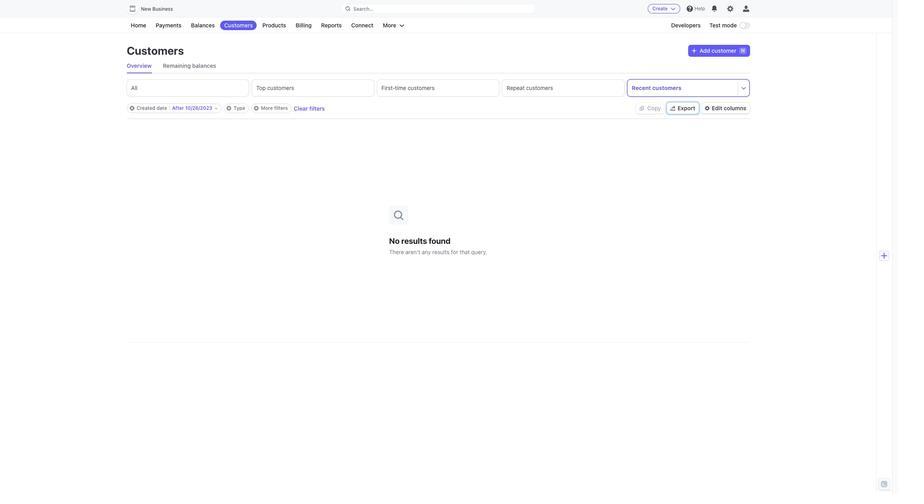 Task type: vqa. For each thing, say whether or not it's contained in the screenshot.
Clear filters
yes



Task type: locate. For each thing, give the bounding box(es) containing it.
all link
[[127, 80, 249, 96]]

edit columns button
[[702, 103, 750, 114]]

connect link
[[348, 21, 378, 30]]

0 horizontal spatial filters
[[274, 105, 288, 111]]

0 horizontal spatial customers
[[127, 44, 184, 57]]

repeat
[[507, 85, 525, 91]]

filters for more filters
[[274, 105, 288, 111]]

more inside 'button'
[[383, 22, 397, 29]]

results down found
[[433, 249, 450, 256]]

1 vertical spatial results
[[433, 249, 450, 256]]

results
[[402, 236, 427, 246], [433, 249, 450, 256]]

new
[[141, 6, 151, 12]]

balances link
[[187, 21, 219, 30]]

that
[[460, 249, 470, 256]]

connect
[[352, 22, 374, 29]]

query.
[[472, 249, 488, 256]]

repeat customers
[[507, 85, 554, 91]]

reports link
[[317, 21, 346, 30]]

0 vertical spatial tab list
[[127, 59, 750, 73]]

remaining
[[163, 62, 191, 69]]

customer
[[712, 47, 737, 54]]

copy button
[[637, 103, 665, 114]]

customers
[[225, 22, 253, 29], [127, 44, 184, 57]]

1 horizontal spatial more
[[383, 22, 397, 29]]

0 horizontal spatial more
[[261, 105, 273, 111]]

4 customers from the left
[[653, 85, 682, 91]]

0 vertical spatial more
[[383, 22, 397, 29]]

filters for clear filters
[[310, 105, 325, 112]]

customers right the top
[[268, 85, 294, 91]]

1 horizontal spatial customers
[[225, 22, 253, 29]]

1 vertical spatial customers
[[127, 44, 184, 57]]

balances
[[191, 22, 215, 29]]

10/26/2023
[[185, 105, 212, 111]]

top customers link
[[252, 80, 374, 96]]

customers up copy
[[653, 85, 682, 91]]

after 10/26/2023
[[172, 105, 212, 111]]

add customer
[[700, 47, 737, 54]]

remove created date image
[[130, 106, 134, 111]]

filters right clear
[[310, 105, 325, 112]]

test mode
[[710, 22, 738, 29]]

results up aren't
[[402, 236, 427, 246]]

3 customers from the left
[[527, 85, 554, 91]]

customers right repeat
[[527, 85, 554, 91]]

more right add more filters image
[[261, 105, 273, 111]]

notifications image
[[712, 6, 718, 12]]

products link
[[259, 21, 290, 30]]

more inside clear filters toolbar
[[261, 105, 273, 111]]

no results found there aren't any results for that query.
[[390, 236, 488, 256]]

more for more
[[383, 22, 397, 29]]

1 customers from the left
[[268, 85, 294, 91]]

1 vertical spatial tab list
[[127, 80, 750, 96]]

1 vertical spatial more
[[261, 105, 273, 111]]

search…
[[354, 6, 374, 12]]

reports
[[321, 22, 342, 29]]

customers left products
[[225, 22, 253, 29]]

2 tab list from the top
[[127, 80, 750, 96]]

2 customers from the left
[[408, 85, 435, 91]]

1 tab list from the top
[[127, 59, 750, 73]]

balances
[[192, 62, 216, 69]]

tab list containing overview
[[127, 59, 750, 73]]

customers
[[268, 85, 294, 91], [408, 85, 435, 91], [527, 85, 554, 91], [653, 85, 682, 91]]

clear
[[294, 105, 308, 112]]

any
[[422, 249, 431, 256]]

type
[[234, 105, 245, 111]]

tab list
[[127, 59, 750, 73], [127, 80, 750, 96]]

more filters
[[261, 105, 288, 111]]

1 horizontal spatial filters
[[310, 105, 325, 112]]

customers right time
[[408, 85, 435, 91]]

help button
[[684, 2, 709, 15]]

billing
[[296, 22, 312, 29]]

customers up overview
[[127, 44, 184, 57]]

help
[[695, 6, 706, 12]]

filters
[[310, 105, 325, 112], [274, 105, 288, 111]]

add
[[700, 47, 711, 54]]

svg image
[[640, 106, 645, 111]]

tab list containing all
[[127, 80, 750, 96]]

top customers
[[257, 85, 294, 91]]

0 horizontal spatial results
[[402, 236, 427, 246]]

more
[[383, 22, 397, 29], [261, 105, 273, 111]]

all
[[131, 85, 138, 91]]

more right connect
[[383, 22, 397, 29]]

copy
[[648, 105, 662, 112]]

filters left clear
[[274, 105, 288, 111]]

export button
[[668, 103, 699, 114]]

export
[[678, 105, 696, 112]]

more for more filters
[[261, 105, 273, 111]]



Task type: describe. For each thing, give the bounding box(es) containing it.
n
[[742, 48, 745, 54]]

business
[[153, 6, 173, 12]]

edit columns
[[713, 105, 747, 112]]

clear filters button
[[294, 105, 325, 112]]

aren't
[[406, 249, 421, 256]]

columns
[[724, 105, 747, 112]]

more button
[[379, 21, 409, 30]]

payments link
[[152, 21, 186, 30]]

time
[[395, 85, 407, 91]]

recent customers
[[632, 85, 682, 91]]

overview
[[127, 62, 152, 69]]

billing link
[[292, 21, 316, 30]]

there
[[390, 249, 404, 256]]

customers for top customers
[[268, 85, 294, 91]]

found
[[429, 236, 451, 246]]

date
[[157, 105, 167, 111]]

created date
[[137, 105, 167, 111]]

clear filters toolbar
[[127, 104, 325, 113]]

new business button
[[127, 3, 181, 14]]

overview link
[[127, 59, 152, 73]]

created
[[137, 105, 155, 111]]

test
[[710, 22, 721, 29]]

repeat customers link
[[503, 80, 625, 96]]

first-time customers
[[382, 85, 435, 91]]

no
[[390, 236, 400, 246]]

0 vertical spatial results
[[402, 236, 427, 246]]

customers for recent customers
[[653, 85, 682, 91]]

remaining balances
[[163, 62, 216, 69]]

create button
[[648, 4, 681, 14]]

new business
[[141, 6, 173, 12]]

svg image
[[692, 48, 697, 53]]

Search… text field
[[341, 4, 536, 14]]

edit created date image
[[215, 107, 218, 110]]

customers link
[[221, 21, 257, 30]]

0 vertical spatial customers
[[225, 22, 253, 29]]

create
[[653, 6, 668, 12]]

open overflow menu image
[[742, 86, 747, 90]]

recent
[[632, 85, 652, 91]]

developers
[[672, 22, 701, 29]]

add more filters image
[[254, 106, 259, 111]]

customers for repeat customers
[[527, 85, 554, 91]]

mode
[[723, 22, 738, 29]]

home
[[131, 22, 146, 29]]

after
[[172, 105, 184, 111]]

first-time customers link
[[377, 80, 500, 96]]

1 horizontal spatial results
[[433, 249, 450, 256]]

for
[[452, 249, 459, 256]]

home link
[[127, 21, 150, 30]]

Search… search field
[[341, 4, 536, 14]]

payments
[[156, 22, 182, 29]]

clear filters
[[294, 105, 325, 112]]

first-
[[382, 85, 395, 91]]

edit
[[713, 105, 723, 112]]

developers link
[[668, 21, 705, 30]]

remaining balances link
[[163, 59, 216, 73]]

top
[[257, 85, 266, 91]]

products
[[263, 22, 286, 29]]

add type image
[[227, 106, 232, 111]]

recent customers link
[[628, 80, 739, 96]]



